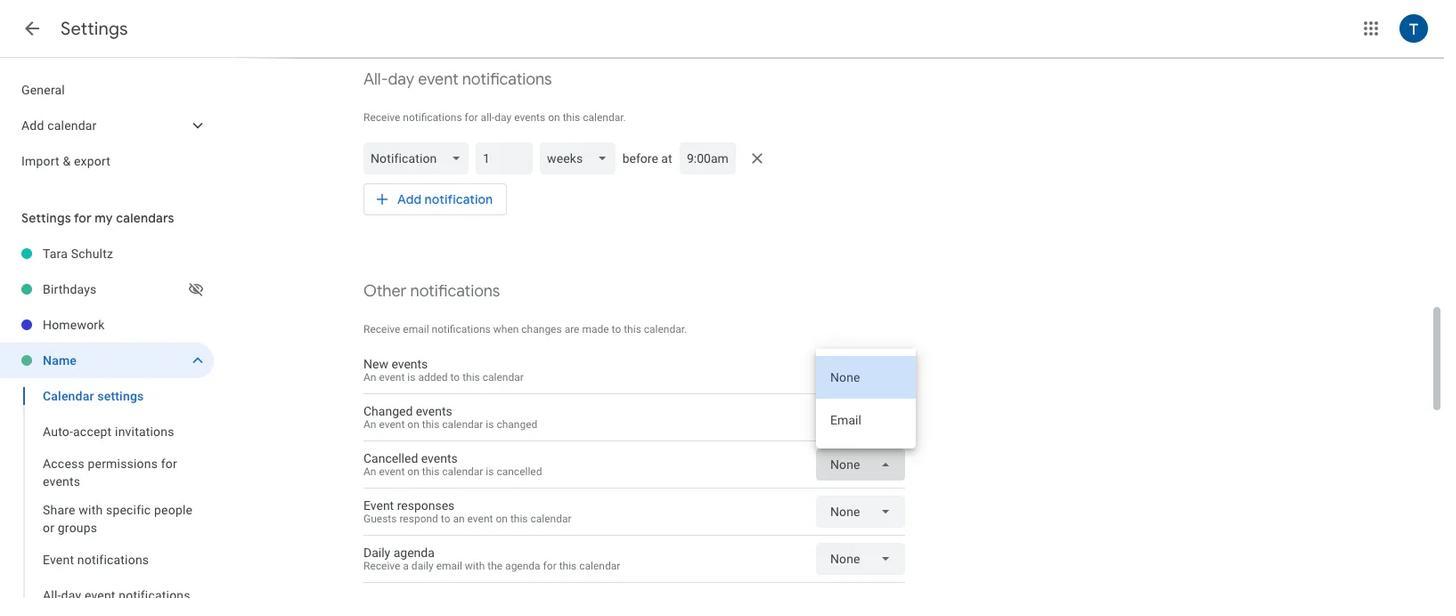 Task type: describe. For each thing, give the bounding box(es) containing it.
to inside event responses guests respond to an event on this calendar
[[441, 513, 450, 526]]

Time of day text field
[[687, 150, 729, 168]]

an event on this calendar is cancelled list box
[[816, 349, 916, 449]]

events inside access permissions for events
[[43, 475, 80, 489]]

an for changed events
[[364, 419, 376, 431]]

is for changed events
[[486, 419, 494, 431]]

an for cancelled events
[[364, 466, 376, 479]]

changed
[[497, 419, 538, 431]]

tree containing general
[[0, 72, 214, 179]]

notification
[[425, 192, 493, 208]]

schultz
[[71, 247, 113, 261]]

people
[[154, 503, 193, 518]]

event inside event responses guests respond to an event on this calendar
[[467, 513, 493, 526]]

go back image
[[21, 18, 43, 39]]

0 horizontal spatial agenda
[[394, 546, 435, 561]]

other
[[364, 282, 407, 302]]

add calendar
[[21, 119, 97, 133]]

calendar inside new events an event is added to this calendar
[[483, 372, 524, 384]]

add notification button
[[364, 178, 507, 221]]

event right all-
[[418, 70, 458, 90]]

tara schultz
[[43, 247, 113, 261]]

are
[[565, 323, 580, 336]]

when
[[493, 323, 519, 336]]

access permissions for events
[[43, 457, 177, 489]]

new events an event is added to this calendar
[[364, 357, 524, 384]]

this inside new events an event is added to this calendar
[[463, 372, 480, 384]]

export
[[74, 154, 111, 168]]

0 horizontal spatial calendar.
[[583, 111, 626, 124]]

calendar inside "cancelled events an event on this calendar is cancelled"
[[442, 466, 483, 479]]

events for cancelled events
[[421, 452, 458, 466]]

this inside "cancelled events an event on this calendar is cancelled"
[[422, 466, 440, 479]]

add notification
[[397, 192, 493, 208]]

daily
[[412, 561, 434, 573]]

is inside new events an event is added to this calendar
[[408, 372, 416, 384]]

an for new events
[[364, 372, 376, 384]]

receive for other
[[364, 323, 400, 336]]

event for event responses guests respond to an event on this calendar
[[364, 499, 394, 513]]

added
[[418, 372, 448, 384]]

auto-accept invitations
[[43, 425, 174, 439]]

birthdays tree item
[[0, 272, 214, 307]]

&
[[63, 154, 71, 168]]

invitations
[[115, 425, 174, 439]]

homework link
[[43, 307, 214, 343]]

changes
[[522, 323, 562, 336]]

settings heading
[[61, 18, 128, 40]]

specific
[[106, 503, 151, 518]]

event notifications
[[43, 553, 149, 568]]

homework tree item
[[0, 307, 214, 343]]

new
[[364, 357, 388, 372]]

on inside changed events an event on this calendar is changed
[[408, 419, 420, 431]]

notifications for receive notifications for all-day events on this calendar.
[[403, 111, 462, 124]]

settings for my calendars
[[21, 210, 174, 226]]

accept
[[73, 425, 112, 439]]

on inside "cancelled events an event on this calendar is cancelled"
[[408, 466, 420, 479]]

for left the all-
[[465, 111, 478, 124]]

a
[[403, 561, 409, 573]]

my
[[95, 210, 113, 226]]

1 option from the top
[[816, 356, 916, 399]]

an
[[453, 513, 465, 526]]

at
[[662, 151, 672, 166]]

receive notifications for all-day events on this calendar.
[[364, 111, 626, 124]]

import
[[21, 154, 60, 168]]

2 option from the top
[[816, 399, 916, 442]]

calendar inside changed events an event on this calendar is changed
[[442, 419, 483, 431]]

all-day event notifications
[[364, 70, 552, 90]]



Task type: locate. For each thing, give the bounding box(es) containing it.
calendars
[[116, 210, 174, 226]]

cancelled
[[497, 466, 542, 479]]

add left notification
[[397, 192, 422, 208]]

notifications
[[462, 70, 552, 90], [403, 111, 462, 124], [410, 282, 500, 302], [432, 323, 491, 336], [77, 553, 149, 568]]

to inside new events an event is added to this calendar
[[451, 372, 460, 384]]

2 vertical spatial an
[[364, 466, 376, 479]]

event inside changed events an event on this calendar is changed
[[379, 419, 405, 431]]

add for add calendar
[[21, 119, 44, 133]]

3 an from the top
[[364, 466, 376, 479]]

before at
[[623, 151, 672, 166]]

this
[[563, 111, 580, 124], [624, 323, 641, 336], [463, 372, 480, 384], [422, 419, 440, 431], [422, 466, 440, 479], [511, 513, 528, 526], [559, 561, 577, 573]]

share
[[43, 503, 75, 518]]

1 vertical spatial email
[[436, 561, 462, 573]]

calendar. up 1 week before at 9am element
[[583, 111, 626, 124]]

event inside new events an event is added to this calendar
[[379, 372, 405, 384]]

notifications up the when
[[410, 282, 500, 302]]

permissions
[[88, 457, 158, 471]]

event for new events
[[379, 372, 405, 384]]

receive inside 'daily agenda receive a daily email with the agenda for this calendar'
[[364, 561, 400, 573]]

this right 'the'
[[559, 561, 577, 573]]

1 vertical spatial add
[[397, 192, 422, 208]]

receive down all-
[[364, 111, 400, 124]]

other notifications
[[364, 282, 500, 302]]

3 receive from the top
[[364, 561, 400, 573]]

to right made
[[612, 323, 621, 336]]

calendar.
[[583, 111, 626, 124], [644, 323, 687, 336]]

email inside 'daily agenda receive a daily email with the agenda for this calendar'
[[436, 561, 462, 573]]

add
[[21, 119, 44, 133], [397, 192, 422, 208]]

import & export
[[21, 154, 111, 168]]

events right new
[[392, 357, 428, 372]]

notifications down 'share with specific people or groups'
[[77, 553, 149, 568]]

events inside new events an event is added to this calendar
[[392, 357, 428, 372]]

event inside event responses guests respond to an event on this calendar
[[364, 499, 394, 513]]

event for event notifications
[[43, 553, 74, 568]]

events right the all-
[[514, 111, 546, 124]]

on up 'daily agenda receive a daily email with the agenda for this calendar'
[[496, 513, 508, 526]]

1 an from the top
[[364, 372, 376, 384]]

receive up new
[[364, 323, 400, 336]]

to right 'added' at the bottom of the page
[[451, 372, 460, 384]]

events for new events
[[392, 357, 428, 372]]

1 vertical spatial to
[[451, 372, 460, 384]]

for down invitations
[[161, 457, 177, 471]]

for right 'the'
[[543, 561, 557, 573]]

day
[[388, 70, 414, 90], [495, 111, 512, 124]]

with left 'the'
[[465, 561, 485, 573]]

is inside "cancelled events an event on this calendar is cancelled"
[[486, 466, 494, 479]]

event left respond
[[364, 499, 394, 513]]

0 vertical spatial is
[[408, 372, 416, 384]]

0 horizontal spatial add
[[21, 119, 44, 133]]

calendar inside event responses guests respond to an event on this calendar
[[531, 513, 572, 526]]

on inside event responses guests respond to an event on this calendar
[[496, 513, 508, 526]]

is left changed
[[486, 419, 494, 431]]

event up cancelled
[[379, 419, 405, 431]]

the
[[488, 561, 503, 573]]

is for cancelled events
[[486, 466, 494, 479]]

2 vertical spatial to
[[441, 513, 450, 526]]

2 vertical spatial receive
[[364, 561, 400, 573]]

homework
[[43, 318, 105, 332]]

2 receive from the top
[[364, 323, 400, 336]]

is left 'added' at the bottom of the page
[[408, 372, 416, 384]]

notifications up new events an event is added to this calendar
[[432, 323, 491, 336]]

Weeks in advance for notification number field
[[483, 143, 526, 175]]

1 vertical spatial receive
[[364, 323, 400, 336]]

event down "or"
[[43, 553, 74, 568]]

events
[[514, 111, 546, 124], [392, 357, 428, 372], [416, 405, 452, 419], [421, 452, 458, 466], [43, 475, 80, 489]]

events for changed events
[[416, 405, 452, 419]]

1 horizontal spatial day
[[495, 111, 512, 124]]

name
[[43, 354, 77, 368]]

2 vertical spatial is
[[486, 466, 494, 479]]

to
[[612, 323, 621, 336], [451, 372, 460, 384], [441, 513, 450, 526]]

for left my on the left of the page
[[74, 210, 92, 226]]

events down changed events an event on this calendar is changed
[[421, 452, 458, 466]]

this inside event responses guests respond to an event on this calendar
[[511, 513, 528, 526]]

settings
[[61, 18, 128, 40], [21, 210, 71, 226]]

name link
[[43, 343, 182, 379]]

email down other notifications
[[403, 323, 429, 336]]

0 vertical spatial settings
[[61, 18, 128, 40]]

an inside new events an event is added to this calendar
[[364, 372, 376, 384]]

0 horizontal spatial email
[[403, 323, 429, 336]]

is left cancelled
[[486, 466, 494, 479]]

events down access
[[43, 475, 80, 489]]

share with specific people or groups
[[43, 503, 193, 536]]

for inside 'daily agenda receive a daily email with the agenda for this calendar'
[[543, 561, 557, 573]]

0 horizontal spatial event
[[43, 553, 74, 568]]

auto-
[[43, 425, 73, 439]]

event for cancelled events
[[379, 466, 405, 479]]

0 vertical spatial an
[[364, 372, 376, 384]]

birthdays link
[[43, 272, 185, 307]]

0 vertical spatial add
[[21, 119, 44, 133]]

events inside "cancelled events an event on this calendar is cancelled"
[[421, 452, 458, 466]]

0 vertical spatial to
[[612, 323, 621, 336]]

before
[[623, 151, 658, 166]]

notifications up receive notifications for all-day events on this calendar. at the left top of the page
[[462, 70, 552, 90]]

calendar
[[47, 119, 97, 133], [483, 372, 524, 384], [442, 419, 483, 431], [442, 466, 483, 479], [531, 513, 572, 526], [579, 561, 621, 573]]

cancelled events an event on this calendar is cancelled
[[364, 452, 542, 479]]

with
[[79, 503, 103, 518], [465, 561, 485, 573]]

receive email notifications when changes are made to this calendar.
[[364, 323, 687, 336]]

an inside changed events an event on this calendar is changed
[[364, 419, 376, 431]]

0 horizontal spatial with
[[79, 503, 103, 518]]

agenda down respond
[[394, 546, 435, 561]]

made
[[582, 323, 609, 336]]

0 vertical spatial calendar.
[[583, 111, 626, 124]]

with inside 'share with specific people or groups'
[[79, 503, 103, 518]]

None field
[[364, 143, 476, 175], [540, 143, 623, 175], [816, 449, 905, 481], [816, 496, 905, 528], [816, 544, 905, 576], [364, 143, 476, 175], [540, 143, 623, 175], [816, 449, 905, 481], [816, 496, 905, 528], [816, 544, 905, 576]]

receive
[[364, 111, 400, 124], [364, 323, 400, 336], [364, 561, 400, 573]]

add up import
[[21, 119, 44, 133]]

an up cancelled
[[364, 419, 376, 431]]

this inside 'daily agenda receive a daily email with the agenda for this calendar'
[[559, 561, 577, 573]]

events down 'added' at the bottom of the page
[[416, 405, 452, 419]]

1 vertical spatial an
[[364, 419, 376, 431]]

birthdays
[[43, 282, 97, 297]]

notifications for event notifications
[[77, 553, 149, 568]]

add inside add notification button
[[397, 192, 422, 208]]

event up responses
[[379, 466, 405, 479]]

for
[[465, 111, 478, 124], [74, 210, 92, 226], [161, 457, 177, 471], [543, 561, 557, 573]]

this up 1 week before at 9am element
[[563, 111, 580, 124]]

agenda
[[394, 546, 435, 561], [505, 561, 541, 573]]

tree
[[0, 72, 214, 179]]

0 vertical spatial email
[[403, 323, 429, 336]]

an up guests
[[364, 466, 376, 479]]

all-
[[481, 111, 495, 124]]

respond
[[400, 513, 438, 526]]

1 week before at 9am element
[[364, 139, 905, 178]]

access
[[43, 457, 85, 471]]

calendar settings
[[43, 389, 144, 404]]

an inside "cancelled events an event on this calendar is cancelled"
[[364, 466, 376, 479]]

settings up the tara
[[21, 210, 71, 226]]

event right "an"
[[467, 513, 493, 526]]

receive for all-
[[364, 111, 400, 124]]

1 horizontal spatial calendar.
[[644, 323, 687, 336]]

settings
[[97, 389, 144, 404]]

settings for settings
[[61, 18, 128, 40]]

1 vertical spatial is
[[486, 419, 494, 431]]

event
[[364, 499, 394, 513], [43, 553, 74, 568]]

settings for settings for my calendars
[[21, 210, 71, 226]]

option
[[816, 356, 916, 399], [816, 399, 916, 442]]

1 vertical spatial calendar.
[[644, 323, 687, 336]]

group
[[0, 379, 214, 599]]

this inside changed events an event on this calendar is changed
[[422, 419, 440, 431]]

1 horizontal spatial agenda
[[505, 561, 541, 573]]

on up responses
[[408, 466, 420, 479]]

1 horizontal spatial email
[[436, 561, 462, 573]]

this up responses
[[422, 466, 440, 479]]

daily
[[364, 546, 391, 561]]

events inside changed events an event on this calendar is changed
[[416, 405, 452, 419]]

0 vertical spatial day
[[388, 70, 414, 90]]

email right daily
[[436, 561, 462, 573]]

calendar inside 'daily agenda receive a daily email with the agenda for this calendar'
[[579, 561, 621, 573]]

1 receive from the top
[[364, 111, 400, 124]]

notifications down all-day event notifications
[[403, 111, 462, 124]]

2 an from the top
[[364, 419, 376, 431]]

this right the "changed"
[[422, 419, 440, 431]]

notifications for other notifications
[[410, 282, 500, 302]]

on up cancelled
[[408, 419, 420, 431]]

settings right go back image at the top left of page
[[61, 18, 128, 40]]

0 vertical spatial receive
[[364, 111, 400, 124]]

receive left a
[[364, 561, 400, 573]]

event responses guests respond to an event on this calendar
[[364, 499, 572, 526]]

event inside "cancelled events an event on this calendar is cancelled"
[[379, 466, 405, 479]]

0 vertical spatial event
[[364, 499, 394, 513]]

group containing calendar settings
[[0, 379, 214, 599]]

changed events an event on this calendar is changed
[[364, 405, 538, 431]]

event
[[418, 70, 458, 90], [379, 372, 405, 384], [379, 419, 405, 431], [379, 466, 405, 479], [467, 513, 493, 526]]

1 vertical spatial day
[[495, 111, 512, 124]]

1 horizontal spatial add
[[397, 192, 422, 208]]

is
[[408, 372, 416, 384], [486, 419, 494, 431], [486, 466, 494, 479]]

responses
[[397, 499, 455, 513]]

agenda right 'the'
[[505, 561, 541, 573]]

1 vertical spatial with
[[465, 561, 485, 573]]

1 vertical spatial event
[[43, 553, 74, 568]]

event for changed events
[[379, 419, 405, 431]]

tara schultz tree item
[[0, 236, 214, 272]]

1 horizontal spatial with
[[465, 561, 485, 573]]

or
[[43, 521, 54, 536]]

all-
[[364, 70, 388, 90]]

notifications inside settings for my calendars 'tree'
[[77, 553, 149, 568]]

daily agenda receive a daily email with the agenda for this calendar
[[364, 546, 621, 573]]

groups
[[58, 521, 97, 536]]

settings for my calendars tree
[[0, 236, 214, 599]]

calendar. right made
[[644, 323, 687, 336]]

for inside access permissions for events
[[161, 457, 177, 471]]

an
[[364, 372, 376, 384], [364, 419, 376, 431], [364, 466, 376, 479]]

is inside changed events an event on this calendar is changed
[[486, 419, 494, 431]]

calendar
[[43, 389, 94, 404]]

on right the all-
[[548, 111, 560, 124]]

1 horizontal spatial event
[[364, 499, 394, 513]]

this right made
[[624, 323, 641, 336]]

with up the groups
[[79, 503, 103, 518]]

name tree item
[[0, 343, 214, 379]]

this right 'added' at the bottom of the page
[[463, 372, 480, 384]]

an up the "changed"
[[364, 372, 376, 384]]

0 horizontal spatial day
[[388, 70, 414, 90]]

1 vertical spatial settings
[[21, 210, 71, 226]]

to left "an"
[[441, 513, 450, 526]]

general
[[21, 83, 65, 97]]

event up the "changed"
[[379, 372, 405, 384]]

email
[[403, 323, 429, 336], [436, 561, 462, 573]]

changed
[[364, 405, 413, 419]]

on
[[548, 111, 560, 124], [408, 419, 420, 431], [408, 466, 420, 479], [496, 513, 508, 526]]

0 vertical spatial with
[[79, 503, 103, 518]]

with inside 'daily agenda receive a daily email with the agenda for this calendar'
[[465, 561, 485, 573]]

add for add notification
[[397, 192, 422, 208]]

guests
[[364, 513, 397, 526]]

event inside settings for my calendars 'tree'
[[43, 553, 74, 568]]

this down cancelled
[[511, 513, 528, 526]]

cancelled
[[364, 452, 418, 466]]

tara
[[43, 247, 68, 261]]



Task type: vqa. For each thing, say whether or not it's contained in the screenshot.
the top "ADD"
yes



